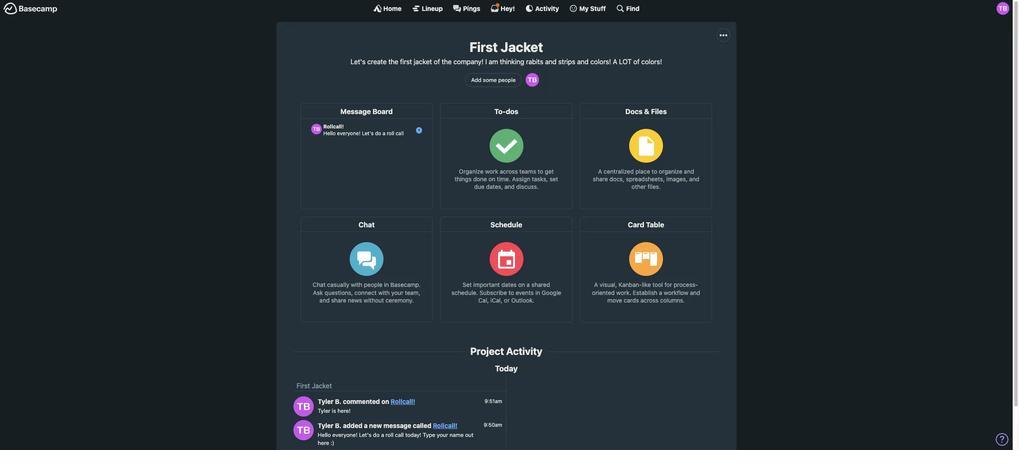 Task type: vqa. For each thing, say whether or not it's contained in the screenshot.
Terry Turtle icon
no



Task type: describe. For each thing, give the bounding box(es) containing it.
add some people
[[471, 76, 516, 83]]

1 colors! from the left
[[591, 58, 611, 66]]

tyler for tyler b. commented on rollcall!
[[318, 398, 334, 406]]

project activity
[[470, 346, 543, 357]]

first jacket let's create the first jacket of the company! i am thinking rabits and strips and colors! a lot of colors!
[[351, 39, 662, 66]]

first jacket
[[297, 383, 332, 390]]

my
[[580, 4, 589, 12]]

tyler b. commented on rollcall!
[[318, 398, 415, 406]]

pings
[[463, 4, 480, 12]]

message
[[384, 422, 411, 430]]

thinking
[[500, 58, 524, 66]]

add some people link
[[465, 73, 522, 87]]

2 and from the left
[[577, 58, 589, 66]]

tyler is here!
[[318, 408, 351, 415]]

tyler for tyler b. added a new message called rollcall!
[[318, 422, 334, 430]]

tyler black image
[[526, 73, 539, 87]]

9:51am element
[[485, 398, 502, 405]]

first
[[400, 58, 412, 66]]

commented
[[343, 398, 380, 406]]

new
[[369, 422, 382, 430]]

b. for added
[[335, 422, 342, 430]]

on
[[382, 398, 389, 406]]

rollcall! link for tyler b. added a new message called
[[433, 422, 458, 430]]

hey!
[[501, 4, 515, 12]]

rabits
[[526, 58, 544, 66]]

main element
[[0, 0, 1013, 16]]

first jacket link
[[297, 383, 332, 390]]

switch accounts image
[[3, 2, 58, 15]]

added
[[343, 422, 363, 430]]

jacket for first jacket
[[312, 383, 332, 390]]

:)
[[331, 440, 334, 447]]

first for first jacket
[[297, 383, 310, 390]]

create
[[367, 58, 387, 66]]

activity inside main element
[[535, 4, 559, 12]]

called
[[413, 422, 432, 430]]

today!
[[405, 432, 421, 439]]

rollcall! link for tyler b. commented on
[[391, 398, 415, 406]]

1 and from the left
[[545, 58, 557, 66]]

lineup
[[422, 4, 443, 12]]

a inside the hello everyone! let's do a roll call today! type your name out here :)
[[381, 432, 384, 439]]

2 the from the left
[[442, 58, 452, 66]]

2 of from the left
[[634, 58, 640, 66]]

pings button
[[453, 4, 480, 13]]

home
[[383, 4, 402, 12]]

1 the from the left
[[389, 58, 398, 66]]

add
[[471, 76, 482, 83]]

my stuff button
[[569, 4, 606, 13]]

first for first jacket let's create the first jacket of the company! i am thinking rabits and strips and colors! a lot of colors!
[[470, 39, 498, 55]]

tyler black image inside main element
[[997, 2, 1010, 15]]

project
[[470, 346, 504, 357]]



Task type: locate. For each thing, give the bounding box(es) containing it.
activity up today
[[506, 346, 543, 357]]

1 of from the left
[[434, 58, 440, 66]]

tyler black image for tyler b. commented on rollcall!
[[293, 397, 314, 417]]

let's inside first jacket let's create the first jacket of the company! i am thinking rabits and strips and colors! a lot of colors!
[[351, 58, 366, 66]]

let's
[[351, 58, 366, 66], [359, 432, 372, 439]]

tyler black image for tyler b. added a new message called rollcall!
[[293, 421, 314, 441]]

let's inside the hello everyone! let's do a roll call today! type your name out here :)
[[359, 432, 372, 439]]

9:51am
[[485, 398, 502, 405]]

hello
[[318, 432, 331, 439]]

0 horizontal spatial of
[[434, 58, 440, 66]]

rollcall! link
[[391, 398, 415, 406], [433, 422, 458, 430]]

1 vertical spatial rollcall!
[[433, 422, 458, 430]]

today
[[495, 364, 518, 373]]

2 vertical spatial tyler
[[318, 422, 334, 430]]

strips
[[558, 58, 576, 66]]

of right jacket
[[434, 58, 440, 66]]

find button
[[616, 4, 640, 13]]

0 horizontal spatial rollcall!
[[391, 398, 415, 406]]

1 vertical spatial tyler black image
[[293, 397, 314, 417]]

i
[[485, 58, 487, 66]]

activity left my
[[535, 4, 559, 12]]

2 tyler from the top
[[318, 408, 330, 415]]

hey! button
[[491, 3, 515, 13]]

lineup link
[[412, 4, 443, 13]]

and right the strips
[[577, 58, 589, 66]]

first
[[470, 39, 498, 55], [297, 383, 310, 390]]

the
[[389, 58, 398, 66], [442, 58, 452, 66]]

let's left "do"
[[359, 432, 372, 439]]

1 horizontal spatial and
[[577, 58, 589, 66]]

activity link
[[525, 4, 559, 13]]

activity
[[535, 4, 559, 12], [506, 346, 543, 357]]

let's left create
[[351, 58, 366, 66]]

tyler black image
[[997, 2, 1010, 15], [293, 397, 314, 417], [293, 421, 314, 441]]

let's for first
[[351, 58, 366, 66]]

jacket up thinking
[[501, 39, 543, 55]]

tyler up "is"
[[318, 398, 334, 406]]

rollcall! link right on
[[391, 398, 415, 406]]

0 vertical spatial tyler black image
[[997, 2, 1010, 15]]

a
[[364, 422, 368, 430], [381, 432, 384, 439]]

1 vertical spatial first
[[297, 383, 310, 390]]

2 colors! from the left
[[642, 58, 662, 66]]

2 b. from the top
[[335, 422, 342, 430]]

1 vertical spatial rollcall! link
[[433, 422, 458, 430]]

3 tyler from the top
[[318, 422, 334, 430]]

lot
[[619, 58, 632, 66]]

my stuff
[[580, 4, 606, 12]]

0 vertical spatial rollcall! link
[[391, 398, 415, 406]]

do
[[373, 432, 380, 439]]

1 tyler from the top
[[318, 398, 334, 406]]

home link
[[373, 4, 402, 13]]

1 vertical spatial activity
[[506, 346, 543, 357]]

1 horizontal spatial the
[[442, 58, 452, 66]]

0 horizontal spatial colors!
[[591, 58, 611, 66]]

company!
[[454, 58, 484, 66]]

0 horizontal spatial and
[[545, 58, 557, 66]]

1 horizontal spatial rollcall!
[[433, 422, 458, 430]]

type
[[423, 432, 435, 439]]

1 vertical spatial a
[[381, 432, 384, 439]]

a left new
[[364, 422, 368, 430]]

1 horizontal spatial jacket
[[501, 39, 543, 55]]

0 vertical spatial activity
[[535, 4, 559, 12]]

0 vertical spatial let's
[[351, 58, 366, 66]]

people
[[498, 76, 516, 83]]

0 vertical spatial a
[[364, 422, 368, 430]]

0 vertical spatial jacket
[[501, 39, 543, 55]]

b.
[[335, 398, 342, 406], [335, 422, 342, 430]]

0 horizontal spatial first
[[297, 383, 310, 390]]

let's for hello
[[359, 432, 372, 439]]

call
[[395, 432, 404, 439]]

jacket
[[414, 58, 432, 66]]

first inside first jacket let's create the first jacket of the company! i am thinking rabits and strips and colors! a lot of colors!
[[470, 39, 498, 55]]

0 vertical spatial rollcall!
[[391, 398, 415, 406]]

here
[[318, 440, 329, 447]]

0 horizontal spatial jacket
[[312, 383, 332, 390]]

the left company!
[[442, 58, 452, 66]]

find
[[626, 4, 640, 12]]

jacket
[[501, 39, 543, 55], [312, 383, 332, 390]]

rollcall! up your
[[433, 422, 458, 430]]

1 vertical spatial tyler
[[318, 408, 330, 415]]

1 vertical spatial jacket
[[312, 383, 332, 390]]

rollcall! link up your
[[433, 422, 458, 430]]

2 vertical spatial tyler black image
[[293, 421, 314, 441]]

1 horizontal spatial colors!
[[642, 58, 662, 66]]

jacket inside first jacket let's create the first jacket of the company! i am thinking rabits and strips and colors! a lot of colors!
[[501, 39, 543, 55]]

0 vertical spatial b.
[[335, 398, 342, 406]]

jacket up "is"
[[312, 383, 332, 390]]

the left first
[[389, 58, 398, 66]]

0 vertical spatial tyler
[[318, 398, 334, 406]]

jacket for first jacket let's create the first jacket of the company! i am thinking rabits and strips and colors! a lot of colors!
[[501, 39, 543, 55]]

is
[[332, 408, 336, 415]]

tyler for tyler is here!
[[318, 408, 330, 415]]

and
[[545, 58, 557, 66], [577, 58, 589, 66]]

of right lot
[[634, 58, 640, 66]]

1 vertical spatial b.
[[335, 422, 342, 430]]

tyler b. added a new message called rollcall!
[[318, 422, 458, 430]]

am
[[489, 58, 498, 66]]

b. up tyler is here!
[[335, 398, 342, 406]]

1 horizontal spatial first
[[470, 39, 498, 55]]

some
[[483, 76, 497, 83]]

tyler up "hello"
[[318, 422, 334, 430]]

hello everyone! let's do a roll call today! type your name out here :)
[[318, 432, 474, 447]]

0 vertical spatial first
[[470, 39, 498, 55]]

roll
[[386, 432, 394, 439]]

your
[[437, 432, 448, 439]]

0 horizontal spatial rollcall! link
[[391, 398, 415, 406]]

rollcall!
[[391, 398, 415, 406], [433, 422, 458, 430]]

1 b. from the top
[[335, 398, 342, 406]]

tyler left "is"
[[318, 408, 330, 415]]

b. for commented
[[335, 398, 342, 406]]

out
[[465, 432, 474, 439]]

of
[[434, 58, 440, 66], [634, 58, 640, 66]]

0 horizontal spatial the
[[389, 58, 398, 66]]

tyler
[[318, 398, 334, 406], [318, 408, 330, 415], [318, 422, 334, 430]]

b. up everyone!
[[335, 422, 342, 430]]

1 vertical spatial let's
[[359, 432, 372, 439]]

9:50am
[[484, 422, 502, 429]]

1 horizontal spatial a
[[381, 432, 384, 439]]

here!
[[338, 408, 351, 415]]

1 horizontal spatial rollcall! link
[[433, 422, 458, 430]]

colors! left a
[[591, 58, 611, 66]]

colors! right lot
[[642, 58, 662, 66]]

and left the strips
[[545, 58, 557, 66]]

stuff
[[590, 4, 606, 12]]

a
[[613, 58, 618, 66]]

everyone!
[[332, 432, 358, 439]]

9:50am element
[[484, 422, 502, 429]]

1 horizontal spatial of
[[634, 58, 640, 66]]

rollcall! right on
[[391, 398, 415, 406]]

a right "do"
[[381, 432, 384, 439]]

0 horizontal spatial a
[[364, 422, 368, 430]]

name
[[450, 432, 464, 439]]

colors!
[[591, 58, 611, 66], [642, 58, 662, 66]]



